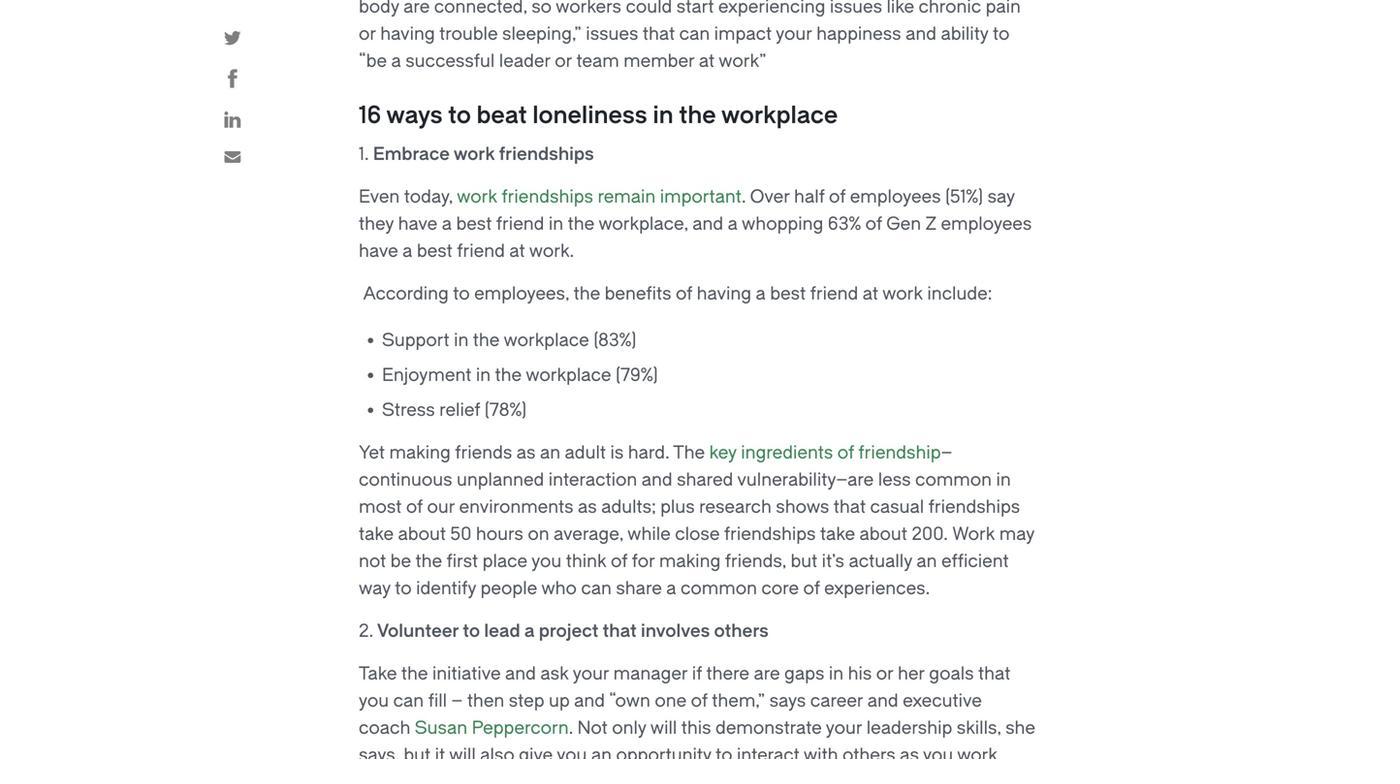 Task type: vqa. For each thing, say whether or not it's contained in the screenshot.
friendships
yes



Task type: locate. For each thing, give the bounding box(es) containing it.
0 vertical spatial workplace
[[721, 102, 838, 129]]

in inside take the initiative and ask your manager if there are gaps in his or her goals that you can fill – then step up and "own one of them," says career and executive coach
[[829, 664, 844, 684]]

important
[[660, 187, 742, 207]]

0 vertical spatial making
[[389, 443, 451, 463]]

her
[[898, 664, 925, 684]]

0 horizontal spatial as
[[517, 443, 536, 463]]

as up unplanned
[[517, 443, 536, 463]]

in up may
[[996, 470, 1011, 490]]

16
[[359, 102, 381, 129]]

–
[[451, 691, 463, 711]]

to left lead
[[463, 621, 480, 641]]

2 take from the left
[[820, 524, 855, 544]]

will right it
[[449, 745, 476, 759]]

1 vertical spatial your
[[826, 718, 862, 738]]

interact
[[737, 745, 800, 759]]

demonstrate
[[716, 718, 822, 738]]

to left interact
[[716, 745, 733, 759]]

you inside take the initiative and ask your manager if there are gaps in his or her goals that you can fill – then step up and "own one of them," says career and executive coach
[[359, 691, 389, 711]]

2 horizontal spatial as
[[900, 745, 919, 759]]

today,
[[404, 187, 453, 207]]

as down leadership
[[900, 745, 919, 759]]

2. volunteer to lead a project that involves others
[[359, 621, 777, 641]]

work down beat
[[454, 144, 495, 164]]

. left over
[[742, 187, 746, 207]]

1 vertical spatial but
[[404, 745, 431, 759]]

ask
[[541, 664, 569, 684]]

0 vertical spatial your
[[573, 664, 609, 684]]

a down "today,"
[[442, 214, 452, 234]]

1 vertical spatial that
[[603, 621, 637, 641]]

employees up gen
[[850, 187, 941, 207]]

1 vertical spatial work
[[457, 187, 497, 207]]

you inside the — continuous unplanned interaction and shared vulnerability—are less common in most of our environments as adults; plus research shows that casual friendships take about 50 hours on average, while close friendships take about 200. work may not be the first place you think of for making friends, but it's actually an efficient way to identify people who can share a common core of experiences.
[[532, 551, 562, 572]]

that right goals
[[978, 664, 1011, 684]]

that inside the — continuous unplanned interaction and shared vulnerability—are less common in most of our environments as adults; plus research shows that casual friendships take about 50 hours on average, while close friendships take about 200. work may not be the first place you think of for making friends, but it's actually an efficient way to identify people who can share a common core of experiences.
[[834, 497, 866, 517]]

1 horizontal spatial an
[[591, 745, 612, 759]]

workplace for (79%)
[[526, 365, 611, 385]]

2 about from the left
[[860, 524, 908, 544]]

adults;
[[601, 497, 656, 517]]

0 vertical spatial best
[[456, 214, 492, 234]]

0 horizontal spatial .
[[569, 718, 573, 738]]

. not only will this demonstrate your leadership skills, she says, but it will also give you an opportunity to interact with others as you wor
[[359, 718, 1036, 759]]

1 vertical spatial best
[[417, 241, 453, 261]]

benefits
[[605, 284, 672, 304]]

take
[[359, 524, 394, 544], [820, 524, 855, 544]]

stress relief (78%)
[[382, 400, 527, 420]]

lead
[[484, 621, 520, 641]]

employees
[[850, 187, 941, 207], [941, 214, 1032, 234]]

work down 1. embrace work friendships
[[457, 187, 497, 207]]

friend down the even today, work friendships remain important at the top
[[496, 214, 544, 234]]

of right "half"
[[829, 187, 846, 207]]

1 horizontal spatial common
[[915, 470, 992, 490]]

1 vertical spatial common
[[681, 578, 757, 599]]

employees,
[[474, 284, 569, 304]]

then
[[467, 691, 505, 711]]

1 horizontal spatial as
[[578, 497, 597, 517]]

relief
[[439, 400, 480, 420]]

1 horizontal spatial others
[[843, 745, 896, 759]]

1 vertical spatial .
[[569, 718, 573, 738]]

0 horizontal spatial but
[[404, 745, 431, 759]]

the inside . over half of employees (51%) say they have a best friend in the workplace, and a whopping 63% of gen z employees have a best friend at work.
[[568, 214, 595, 234]]

1 horizontal spatial making
[[659, 551, 721, 572]]

2 vertical spatial as
[[900, 745, 919, 759]]

0 horizontal spatial that
[[603, 621, 637, 641]]

a right share
[[666, 578, 676, 599]]

at left 'include:'
[[863, 284, 879, 304]]

friendships
[[499, 144, 594, 164], [502, 187, 593, 207], [929, 497, 1020, 517], [724, 524, 816, 544]]

take the initiative and ask your manager if there are gaps in his or her goals that you can fill – then step up and "own one of them," says career and executive coach
[[359, 664, 1011, 738]]

0 horizontal spatial can
[[393, 691, 424, 711]]

others down leadership
[[843, 745, 896, 759]]

that right shows
[[834, 497, 866, 517]]

the left benefits
[[574, 284, 600, 304]]

a right lead
[[524, 621, 535, 641]]

. for work friendships remain important
[[742, 187, 746, 207]]

2 horizontal spatial that
[[978, 664, 1011, 684]]

making
[[389, 443, 451, 463], [659, 551, 721, 572]]

friend up employees,
[[457, 241, 505, 261]]

not
[[577, 718, 608, 738]]

only
[[612, 718, 646, 738]]

but left it
[[404, 745, 431, 759]]

hard.
[[628, 443, 669, 463]]

2 vertical spatial workplace
[[526, 365, 611, 385]]

support in the workplace (83%)
[[382, 330, 637, 351]]

the inside the — continuous unplanned interaction and shared vulnerability—are less common in most of our environments as adults; plus research shows that casual friendships take about 50 hours on average, while close friendships take about 200. work may not be the first place you think of for making friends, but it's actually an efficient way to identify people who can share a common core of experiences.
[[416, 551, 442, 572]]

as inside the — continuous unplanned interaction and shared vulnerability—are less common in most of our environments as adults; plus research shows that casual friendships take about 50 hours on average, while close friendships take about 200. work may not be the first place you think of for making friends, but it's actually an efficient way to identify people who can share a common core of experiences.
[[578, 497, 597, 517]]

and up step
[[505, 664, 536, 684]]

in inside . over half of employees (51%) say they have a best friend in the workplace, and a whopping 63% of gen z employees have a best friend at work.
[[549, 214, 564, 234]]

friendships up the even today, work friendships remain important at the top
[[499, 144, 594, 164]]

people
[[481, 578, 537, 599]]

have
[[398, 214, 438, 234], [359, 241, 398, 261]]

leadership
[[867, 718, 953, 738]]

of left the having
[[676, 284, 693, 304]]

over
[[750, 187, 790, 207]]

0 horizontal spatial others
[[714, 621, 769, 641]]

others up there at bottom right
[[714, 621, 769, 641]]

an inside the — continuous unplanned interaction and shared vulnerability—are less common in most of our environments as adults; plus research shows that casual friendships take about 50 hours on average, while close friendships take about 200. work may not be the first place you think of for making friends, but it's actually an efficient way to identify people who can share a common core of experiences.
[[917, 551, 937, 572]]

others
[[714, 621, 769, 641], [843, 745, 896, 759]]

workplace down (83%) on the left
[[526, 365, 611, 385]]

place
[[483, 551, 528, 572]]

you down take
[[359, 691, 389, 711]]

share this post through email image
[[224, 151, 241, 163]]

to inside the . not only will this demonstrate your leadership skills, she says, but it will also give you an opportunity to interact with others as you wor
[[716, 745, 733, 759]]

initiative
[[432, 664, 501, 684]]

have down the they
[[359, 241, 398, 261]]

about
[[398, 524, 446, 544], [860, 524, 908, 544]]

"own
[[609, 691, 651, 711]]

take up the it's
[[820, 524, 855, 544]]

1 horizontal spatial but
[[791, 551, 818, 572]]

1 horizontal spatial will
[[650, 718, 677, 738]]

at inside . over half of employees (51%) say they have a best friend in the workplace, and a whopping 63% of gen z employees have a best friend at work.
[[509, 241, 525, 261]]

1 horizontal spatial your
[[826, 718, 862, 738]]

will up opportunity
[[650, 718, 677, 738]]

0 vertical spatial as
[[517, 443, 536, 463]]

63%
[[828, 214, 861, 234]]

gen
[[887, 214, 921, 234]]

1 vertical spatial an
[[917, 551, 937, 572]]

1 take from the left
[[359, 524, 394, 544]]

and down or
[[868, 691, 899, 711]]

friendship
[[859, 443, 941, 463]]

. inside . over half of employees (51%) say they have a best friend in the workplace, and a whopping 63% of gen z employees have a best friend at work.
[[742, 187, 746, 207]]

half
[[794, 187, 825, 207]]

one
[[655, 691, 687, 711]]

200. work
[[912, 524, 995, 544]]

efficient
[[942, 551, 1009, 572]]

the right be
[[416, 551, 442, 572]]

of left for
[[611, 551, 628, 572]]

2 vertical spatial best
[[770, 284, 806, 304]]

the down support in the workplace (83%)
[[495, 365, 522, 385]]

that down share
[[603, 621, 637, 641]]

friends,
[[725, 551, 786, 572]]

0 vertical spatial common
[[915, 470, 992, 490]]

0 vertical spatial others
[[714, 621, 769, 641]]

common down friends,
[[681, 578, 757, 599]]

best up according
[[417, 241, 453, 261]]

0 horizontal spatial about
[[398, 524, 446, 544]]

workplace up enjoyment in the workplace (79%)
[[504, 330, 589, 351]]

to down be
[[395, 578, 412, 599]]

and
[[693, 214, 724, 234], [642, 470, 673, 490], [505, 664, 536, 684], [574, 691, 605, 711], [868, 691, 899, 711]]

can left fill
[[393, 691, 424, 711]]

can inside take the initiative and ask your manager if there are gaps in his or her goals that you can fill – then step up and "own one of them," says career and executive coach
[[393, 691, 424, 711]]

an down 200. work
[[917, 551, 937, 572]]

step
[[509, 691, 545, 711]]

and down yet making friends as an adult is hard. the key ingredients of friendship
[[642, 470, 673, 490]]

1 vertical spatial employees
[[941, 214, 1032, 234]]

. left not
[[569, 718, 573, 738]]

1 vertical spatial can
[[393, 691, 424, 711]]

have down "today,"
[[398, 214, 438, 234]]

as inside the . not only will this demonstrate your leadership skills, she says, but it will also give you an opportunity to interact with others as you wor
[[900, 745, 919, 759]]

is
[[610, 443, 624, 463]]

will
[[650, 718, 677, 738], [449, 745, 476, 759]]

0 horizontal spatial take
[[359, 524, 394, 544]]

best
[[456, 214, 492, 234], [417, 241, 453, 261], [770, 284, 806, 304]]

making up continuous
[[389, 443, 451, 463]]

0 vertical spatial but
[[791, 551, 818, 572]]

even
[[359, 187, 400, 207]]

about up actually at the bottom
[[860, 524, 908, 544]]

1 horizontal spatial that
[[834, 497, 866, 517]]

susan
[[415, 718, 468, 738]]

0 horizontal spatial making
[[389, 443, 451, 463]]

.
[[742, 187, 746, 207], [569, 718, 573, 738]]

1 horizontal spatial .
[[742, 187, 746, 207]]

you
[[532, 551, 562, 572], [359, 691, 389, 711], [557, 745, 587, 759], [923, 745, 953, 759]]

to inside the — continuous unplanned interaction and shared vulnerability—are less common in most of our environments as adults; plus research shows that casual friendships take about 50 hours on average, while close friendships take about 200. work may not be the first place you think of for making friends, but it's actually an efficient way to identify people who can share a common core of experiences.
[[395, 578, 412, 599]]

the up important
[[679, 102, 716, 129]]

a up according
[[403, 241, 413, 261]]

workplace up over
[[721, 102, 838, 129]]

1 vertical spatial at
[[863, 284, 879, 304]]

in
[[653, 102, 674, 129], [549, 214, 564, 234], [454, 330, 469, 351], [476, 365, 491, 385], [996, 470, 1011, 490], [829, 664, 844, 684]]

about down 'our'
[[398, 524, 446, 544]]

1 horizontal spatial can
[[581, 578, 612, 599]]

take up not
[[359, 524, 394, 544]]

that
[[834, 497, 866, 517], [603, 621, 637, 641], [978, 664, 1011, 684]]

1 vertical spatial workplace
[[504, 330, 589, 351]]

0 vertical spatial can
[[581, 578, 612, 599]]

while
[[628, 524, 671, 544]]

best right the having
[[770, 284, 806, 304]]

1 vertical spatial as
[[578, 497, 597, 517]]

of inside take the initiative and ask your manager if there are gaps in his or her goals that you can fill – then step up and "own one of them," says career and executive coach
[[691, 691, 708, 711]]

on
[[528, 524, 549, 544]]

as
[[517, 443, 536, 463], [578, 497, 597, 517], [900, 745, 919, 759]]

2 vertical spatial that
[[978, 664, 1011, 684]]

the down work friendships remain important link
[[568, 214, 595, 234]]

0 vertical spatial that
[[834, 497, 866, 517]]

yet
[[359, 443, 385, 463]]

0 horizontal spatial common
[[681, 578, 757, 599]]

your right ask
[[573, 664, 609, 684]]

1 horizontal spatial about
[[860, 524, 908, 544]]

an down not
[[591, 745, 612, 759]]

common
[[915, 470, 992, 490], [681, 578, 757, 599]]

1 vertical spatial will
[[449, 745, 476, 759]]

making down close
[[659, 551, 721, 572]]

0 vertical spatial at
[[509, 241, 525, 261]]

2 vertical spatial an
[[591, 745, 612, 759]]

a down important
[[728, 214, 738, 234]]

work left 'include:'
[[883, 284, 923, 304]]

and down important
[[693, 214, 724, 234]]

1 horizontal spatial take
[[820, 524, 855, 544]]

2 horizontal spatial an
[[917, 551, 937, 572]]

work for today,
[[457, 187, 497, 207]]

work
[[454, 144, 495, 164], [457, 187, 497, 207], [883, 284, 923, 304]]

common down '—' on the right bottom of the page
[[915, 470, 992, 490]]

can down think
[[581, 578, 612, 599]]

at left work.
[[509, 241, 525, 261]]

goals
[[929, 664, 974, 684]]

— continuous unplanned interaction and shared vulnerability—are less common in most of our environments as adults; plus research shows that casual friendships take about 50 hours on average, while close friendships take about 200. work may not be the first place you think of for making friends, but it's actually an efficient way to identify people who can share a common core of experiences.
[[359, 443, 1035, 599]]

an left adult
[[540, 443, 561, 463]]

2 horizontal spatial best
[[770, 284, 806, 304]]

them,"
[[712, 691, 765, 711]]

friends
[[455, 443, 512, 463]]

but inside the . not only will this demonstrate your leadership skills, she says, but it will also give you an opportunity to interact with others as you wor
[[404, 745, 431, 759]]

0 horizontal spatial will
[[449, 745, 476, 759]]

best down 1. embrace work friendships
[[456, 214, 492, 234]]

0 horizontal spatial your
[[573, 664, 609, 684]]

in up (78%)
[[476, 365, 491, 385]]

you down on at left
[[532, 551, 562, 572]]

enjoyment
[[382, 365, 472, 385]]

are
[[754, 664, 780, 684]]

0 vertical spatial .
[[742, 187, 746, 207]]

friend down 63%
[[810, 284, 858, 304]]

0 vertical spatial work
[[454, 144, 495, 164]]

0 horizontal spatial at
[[509, 241, 525, 261]]

friend
[[496, 214, 544, 234], [457, 241, 505, 261], [810, 284, 858, 304]]

but left the it's
[[791, 551, 818, 572]]

in up work.
[[549, 214, 564, 234]]

as up average,
[[578, 497, 597, 517]]

employees down say
[[941, 214, 1032, 234]]

your down career
[[826, 718, 862, 738]]

unplanned
[[457, 470, 544, 490]]

1 vertical spatial others
[[843, 745, 896, 759]]

having
[[697, 284, 752, 304]]

at
[[509, 241, 525, 261], [863, 284, 879, 304]]

0 vertical spatial an
[[540, 443, 561, 463]]

of down if
[[691, 691, 708, 711]]

1 vertical spatial making
[[659, 551, 721, 572]]

in inside the — continuous unplanned interaction and shared vulnerability—are less common in most of our environments as adults; plus research shows that casual friendships take about 50 hours on average, while close friendships take about 200. work may not be the first place you think of for making friends, but it's actually an efficient way to identify people who can share a common core of experiences.
[[996, 470, 1011, 490]]

a
[[442, 214, 452, 234], [728, 214, 738, 234], [403, 241, 413, 261], [756, 284, 766, 304], [666, 578, 676, 599], [524, 621, 535, 641]]

. inside the . not only will this demonstrate your leadership skills, she says, but it will also give you an opportunity to interact with others as you wor
[[569, 718, 573, 738]]

the right take
[[401, 664, 428, 684]]

whopping
[[742, 214, 824, 234]]

in left his
[[829, 664, 844, 684]]

making inside the — continuous unplanned interaction and shared vulnerability—are less common in most of our environments as adults; plus research shows that casual friendships take about 50 hours on average, while close friendships take about 200. work may not be the first place you think of for making friends, but it's actually an efficient way to identify people who can share a common core of experiences.
[[659, 551, 721, 572]]



Task type: describe. For each thing, give the bounding box(es) containing it.
to left beat
[[448, 102, 471, 129]]

yet making friends as an adult is hard. the key ingredients of friendship
[[359, 443, 941, 463]]

share this post on linkedin image
[[224, 112, 241, 128]]

opportunity
[[616, 745, 711, 759]]

executive
[[903, 691, 982, 711]]

include:
[[927, 284, 992, 304]]

1.
[[359, 144, 369, 164]]

ways
[[386, 102, 443, 129]]

0 horizontal spatial an
[[540, 443, 561, 463]]

support
[[382, 330, 450, 351]]

of right core
[[803, 578, 820, 599]]

even today, work friendships remain important
[[359, 187, 742, 207]]

of up vulnerability—are
[[838, 443, 854, 463]]

2 vertical spatial work
[[883, 284, 923, 304]]

who
[[541, 578, 577, 599]]

hours
[[476, 524, 524, 544]]

not
[[359, 551, 386, 572]]

1 vertical spatial have
[[359, 241, 398, 261]]

2.
[[359, 621, 374, 641]]

ingredients
[[741, 443, 833, 463]]

but inside the — continuous unplanned interaction and shared vulnerability—are less common in most of our environments as adults; plus research shows that casual friendships take about 50 hours on average, while close friendships take about 200. work may not be the first place you think of for making friends, but it's actually an efficient way to identify people who can share a common core of experiences.
[[791, 551, 818, 572]]

beat
[[477, 102, 527, 129]]

. for susan peppercorn
[[569, 718, 573, 738]]

says,
[[359, 745, 399, 759]]

in right loneliness
[[653, 102, 674, 129]]

this
[[681, 718, 711, 738]]

0 vertical spatial have
[[398, 214, 438, 234]]

to right according
[[453, 284, 470, 304]]

the up enjoyment in the workplace (79%)
[[473, 330, 500, 351]]

key ingredients of friendship link
[[709, 443, 941, 463]]

average,
[[554, 524, 624, 544]]

0 vertical spatial employees
[[850, 187, 941, 207]]

close
[[675, 524, 720, 544]]

according to employees, the benefits of having a best friend at work include:
[[359, 284, 992, 304]]

50
[[450, 524, 472, 544]]

first
[[447, 551, 478, 572]]

z
[[926, 214, 937, 234]]

(79%)
[[616, 365, 658, 385]]

0 vertical spatial friend
[[496, 214, 544, 234]]

friendships up work.
[[502, 187, 593, 207]]

for
[[632, 551, 655, 572]]

it's
[[822, 551, 845, 572]]

if
[[692, 664, 702, 684]]

project
[[539, 621, 599, 641]]

of left 'our'
[[406, 497, 423, 517]]

skills,
[[957, 718, 1001, 738]]

friendships up friends,
[[724, 524, 816, 544]]

your inside the . not only will this demonstrate your leadership skills, she says, but it will also give you an opportunity to interact with others as you wor
[[826, 718, 862, 738]]

says
[[770, 691, 806, 711]]

of right 63%
[[866, 214, 882, 234]]

. over half of employees (51%) say they have a best friend in the workplace, and a whopping 63% of gen z employees have a best friend at work.
[[359, 187, 1032, 261]]

can inside the — continuous unplanned interaction and shared vulnerability—are less common in most of our environments as adults; plus research shows that casual friendships take about 50 hours on average, while close friendships take about 200. work may not be the first place you think of for making friends, but it's actually an efficient way to identify people who can share a common core of experiences.
[[581, 578, 612, 599]]

volunteer
[[377, 621, 459, 641]]

work.
[[529, 241, 574, 261]]

workplace for (83%)
[[504, 330, 589, 351]]

share
[[616, 578, 662, 599]]

coach
[[359, 718, 411, 738]]

you down not
[[557, 745, 587, 759]]

share this post on twitter image
[[224, 31, 241, 46]]

also
[[480, 745, 515, 759]]

enjoyment in the workplace (79%)
[[382, 365, 658, 385]]

others inside the . not only will this demonstrate your leadership skills, she says, but it will also give you an opportunity to interact with others as you wor
[[843, 745, 896, 759]]

our
[[427, 497, 455, 517]]

friendships up 200. work
[[929, 497, 1020, 517]]

and up not
[[574, 691, 605, 711]]

a right the having
[[756, 284, 766, 304]]

work for embrace
[[454, 144, 495, 164]]

1 horizontal spatial at
[[863, 284, 879, 304]]

she
[[1006, 718, 1036, 738]]

key
[[709, 443, 737, 463]]

gaps
[[785, 664, 825, 684]]

0 horizontal spatial best
[[417, 241, 453, 261]]

way
[[359, 578, 391, 599]]

less
[[878, 470, 911, 490]]

the
[[673, 443, 705, 463]]

take
[[359, 664, 397, 684]]

adult
[[565, 443, 606, 463]]

your inside take the initiative and ask your manager if there are gaps in his or her goals that you can fill – then step up and "own one of them," says career and executive coach
[[573, 664, 609, 684]]

give
[[519, 745, 553, 759]]

an inside the . not only will this demonstrate your leadership skills, she says, but it will also give you an opportunity to interact with others as you wor
[[591, 745, 612, 759]]

1 about from the left
[[398, 524, 446, 544]]

share this post on facebook image
[[227, 69, 238, 88]]

1 horizontal spatial best
[[456, 214, 492, 234]]

the inside take the initiative and ask your manager if there are gaps in his or her goals that you can fill – then step up and "own one of them," says career and executive coach
[[401, 664, 428, 684]]

susan peppercorn link
[[415, 718, 569, 738]]

1. embrace work friendships
[[359, 144, 594, 164]]

in right support
[[454, 330, 469, 351]]

think
[[566, 551, 607, 572]]

workplace,
[[599, 214, 688, 234]]

that inside take the initiative and ask your manager if there are gaps in his or her goals that you can fill – then step up and "own one of them," says career and executive coach
[[978, 664, 1011, 684]]

continuous
[[359, 470, 452, 490]]

actually
[[849, 551, 912, 572]]

say
[[988, 187, 1015, 207]]

involves
[[641, 621, 710, 641]]

his
[[848, 664, 872, 684]]

according
[[363, 284, 449, 304]]

environments
[[459, 497, 574, 517]]

and inside the — continuous unplanned interaction and shared vulnerability—are less common in most of our environments as adults; plus research shows that casual friendships take about 50 hours on average, while close friendships take about 200. work may not be the first place you think of for making friends, but it's actually an efficient way to identify people who can share a common core of experiences.
[[642, 470, 673, 490]]

loneliness
[[533, 102, 648, 129]]

vulnerability—are
[[737, 470, 874, 490]]

most
[[359, 497, 402, 517]]

identify
[[416, 578, 476, 599]]

stress
[[382, 400, 435, 420]]

1 vertical spatial friend
[[457, 241, 505, 261]]

0 vertical spatial will
[[650, 718, 677, 738]]

peppercorn
[[472, 718, 569, 738]]

you down leadership
[[923, 745, 953, 759]]

there
[[706, 664, 750, 684]]

2 vertical spatial friend
[[810, 284, 858, 304]]

a inside the — continuous unplanned interaction and shared vulnerability—are less common in most of our environments as adults; plus research shows that casual friendships take about 50 hours on average, while close friendships take about 200. work may not be the first place you think of for making friends, but it's actually an efficient way to identify people who can share a common core of experiences.
[[666, 578, 676, 599]]

experiences.
[[824, 578, 930, 599]]

work friendships remain important link
[[457, 187, 742, 207]]

plus
[[660, 497, 695, 517]]

with
[[804, 745, 838, 759]]

it
[[435, 745, 445, 759]]

(78%)
[[485, 400, 527, 420]]

embrace
[[373, 144, 450, 164]]

and inside . over half of employees (51%) say they have a best friend in the workplace, and a whopping 63% of gen z employees have a best friend at work.
[[693, 214, 724, 234]]



